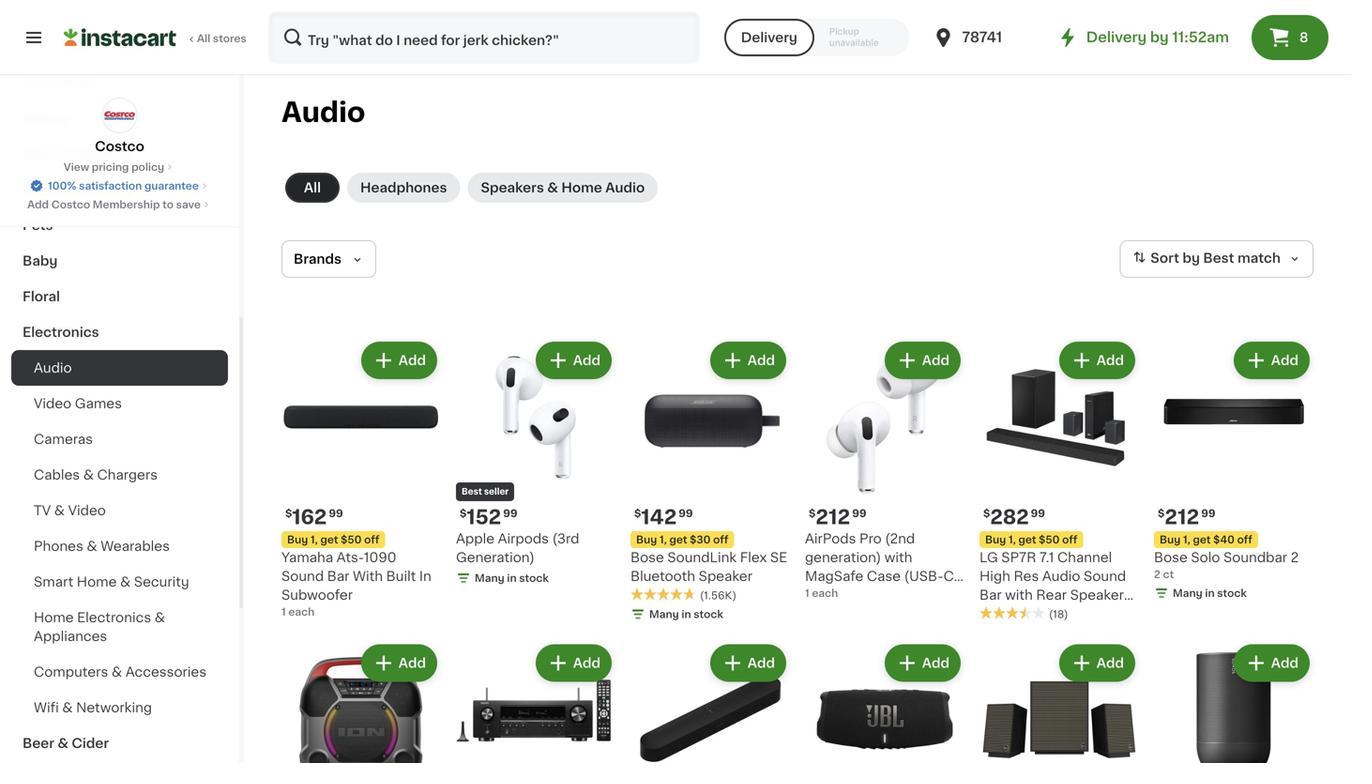 Task type: locate. For each thing, give the bounding box(es) containing it.
2 $ 212 99 from the left
[[1158, 507, 1216, 527]]

99 inside $ 152 99
[[503, 508, 518, 519]]

pricing
[[92, 162, 129, 172]]

stock down bose solo soundbar 2 2 ct
[[1218, 588, 1247, 598]]

buy 1, get $50 off up sp7r
[[986, 535, 1078, 545]]

1 horizontal spatial many in stock
[[650, 609, 724, 620]]

0 vertical spatial speaker
[[699, 570, 753, 583]]

all
[[197, 33, 211, 44], [304, 181, 321, 194]]

1 vertical spatial best
[[462, 488, 482, 496]]

1 buy 1, get $50 off from the left
[[287, 535, 380, 545]]

& inside speakers & home audio link
[[548, 181, 559, 194]]

all left stores
[[197, 33, 211, 44]]

membership
[[93, 199, 160, 210]]

1 99 from the left
[[329, 508, 343, 519]]

1 horizontal spatial home
[[77, 575, 117, 589]]

wifi & networking
[[34, 701, 152, 714]]

bose soundlink flex se bluetooth speaker
[[631, 551, 788, 583]]

&
[[60, 147, 71, 161], [548, 181, 559, 194], [75, 183, 86, 196], [83, 468, 94, 482], [54, 504, 65, 517], [87, 540, 97, 553], [120, 575, 131, 589], [155, 611, 165, 624], [112, 666, 122, 679], [62, 701, 73, 714], [58, 737, 69, 750]]

case
[[867, 570, 901, 583]]

many down generation)
[[475, 573, 505, 583]]

service type group
[[725, 19, 910, 56]]

1 vertical spatial all
[[304, 181, 321, 194]]

99 inside $ 162 99
[[329, 508, 343, 519]]

1, down $ 142 99
[[660, 535, 667, 545]]

buy up lg
[[986, 535, 1007, 545]]

best left match
[[1204, 252, 1235, 265]]

solo
[[1192, 551, 1221, 564]]

generation)
[[805, 551, 882, 564]]

0 horizontal spatial $ 212 99
[[809, 507, 867, 527]]

home inside "link"
[[77, 575, 117, 589]]

by left the '11:52am'
[[1151, 31, 1169, 44]]

delivery
[[1087, 31, 1147, 44], [741, 31, 798, 44]]

1 horizontal spatial best
[[1204, 252, 1235, 265]]

0 vertical spatial by
[[1151, 31, 1169, 44]]

speaker down channel
[[1071, 589, 1125, 602]]

get for 282
[[1019, 535, 1037, 545]]

many down bluetooth
[[650, 609, 679, 620]]

best inside product group
[[462, 488, 482, 496]]

with up included
[[805, 589, 833, 602]]

1 horizontal spatial costco
[[95, 140, 144, 153]]

best match
[[1204, 252, 1281, 265]]

get up sp7r
[[1019, 535, 1037, 545]]

airpods
[[498, 532, 549, 545]]

99 inside '$ 282 99'
[[1031, 508, 1046, 519]]

get up solo
[[1194, 535, 1211, 545]]

speakers & home audio
[[481, 181, 645, 194]]

stock for 212
[[1218, 588, 1247, 598]]

0 horizontal spatial by
[[1151, 31, 1169, 44]]

$50 up ats-
[[341, 535, 362, 545]]

212 up buy 1, get $40 off
[[1165, 507, 1200, 527]]

home
[[562, 181, 603, 194], [77, 575, 117, 589], [34, 611, 74, 624]]

2 horizontal spatial many
[[1173, 588, 1203, 598]]

by inside field
[[1183, 252, 1201, 265]]

1 1, from the left
[[311, 535, 318, 545]]

0 vertical spatial bar
[[327, 570, 350, 583]]

1, up sp7r
[[1009, 535, 1016, 545]]

2
[[1291, 551, 1299, 564], [1155, 569, 1161, 580]]

1 horizontal spatial $ 212 99
[[1158, 507, 1216, 527]]

many for 212
[[1173, 588, 1203, 598]]

2 buy 1, get $50 off from the left
[[986, 535, 1078, 545]]

delivery for delivery
[[741, 31, 798, 44]]

yamaha ats-1090 sound bar with built in subwoofer 1 each
[[282, 551, 432, 617]]

1 down magsafe
[[805, 588, 810, 598]]

1 horizontal spatial 2
[[1291, 551, 1299, 564]]

all up brands
[[304, 181, 321, 194]]

with
[[885, 551, 913, 564], [805, 589, 833, 602], [1006, 589, 1033, 602]]

tv & video link
[[11, 493, 228, 529]]

99 up pro
[[853, 508, 867, 519]]

each down magsafe
[[812, 588, 839, 598]]

1 horizontal spatial in
[[682, 609, 691, 620]]

generation)
[[456, 551, 535, 564]]

& inside wifi & networking link
[[62, 701, 73, 714]]

costco up "view pricing policy" link
[[95, 140, 144, 153]]

0 horizontal spatial bar
[[327, 570, 350, 583]]

2 $50 from the left
[[1039, 535, 1060, 545]]

6 99 from the left
[[1202, 508, 1216, 519]]

$ up yamaha
[[285, 508, 292, 519]]

bose for bose soundlink flex se bluetooth speaker
[[631, 551, 664, 564]]

seller
[[484, 488, 509, 496]]

4 99 from the left
[[853, 508, 867, 519]]

0 horizontal spatial many
[[475, 573, 505, 583]]

$ up airpods
[[809, 508, 816, 519]]

bar up kit
[[980, 589, 1002, 602]]

0 horizontal spatial all
[[197, 33, 211, 44]]

video down cables & chargers
[[68, 504, 106, 517]]

& inside phones & wearables link
[[87, 540, 97, 553]]

3 99 from the left
[[679, 508, 693, 519]]

2 horizontal spatial stock
[[1218, 588, 1247, 598]]

audio inside lg sp7r 7.1 channel high res audio sound bar with rear speaker kit
[[1043, 570, 1081, 583]]

sort by
[[1151, 252, 1201, 265]]

buy 1, get $50 off
[[287, 535, 380, 545], [986, 535, 1078, 545]]

apple
[[456, 532, 495, 545]]

speaker up (1.56k)
[[699, 570, 753, 583]]

1 vertical spatial stock
[[1218, 588, 1247, 598]]

1 horizontal spatial 1
[[805, 588, 810, 598]]

floral link
[[11, 279, 228, 314]]

1 vertical spatial electronics
[[77, 611, 151, 624]]

1 horizontal spatial buy 1, get $50 off
[[986, 535, 1078, 545]]

0 vertical spatial home
[[562, 181, 603, 194]]

2 horizontal spatial home
[[562, 181, 603, 194]]

4 1, from the left
[[1184, 535, 1191, 545]]

1 vertical spatial speaker
[[1071, 589, 1125, 602]]

add
[[27, 199, 49, 210], [399, 354, 426, 367], [573, 354, 601, 367], [748, 354, 775, 367], [923, 354, 950, 367], [1097, 354, 1125, 367], [1272, 354, 1299, 367], [399, 657, 426, 670], [573, 657, 601, 670], [748, 657, 775, 670], [923, 657, 950, 670], [1097, 657, 1125, 670], [1272, 657, 1299, 670]]

get
[[321, 535, 338, 545], [670, 535, 688, 545], [1019, 535, 1037, 545], [1194, 535, 1211, 545]]

bakery link
[[11, 100, 228, 136]]

buy for 212
[[1160, 535, 1181, 545]]

electronics inside home electronics & appliances
[[77, 611, 151, 624]]

0 horizontal spatial sound
[[282, 570, 324, 583]]

& down phones & wearables link
[[120, 575, 131, 589]]

accessories
[[126, 666, 207, 679]]

3 get from the left
[[1019, 535, 1037, 545]]

(3rd
[[553, 532, 580, 545]]

$ up buy 1, get $30 off
[[635, 508, 641, 519]]

bose solo soundbar 2 2 ct
[[1155, 551, 1299, 580]]

& down security
[[155, 611, 165, 624]]

6 $ from the left
[[1158, 508, 1165, 519]]

1 vertical spatial bar
[[980, 589, 1002, 602]]

Search field
[[270, 13, 698, 62]]

0 vertical spatial 1
[[805, 588, 810, 598]]

& for chargers
[[83, 468, 94, 482]]

4 buy from the left
[[1160, 535, 1181, 545]]

buy down 142
[[636, 535, 657, 545]]

baby
[[23, 254, 58, 268]]

& down view
[[75, 183, 86, 196]]

networking
[[76, 701, 152, 714]]

0 vertical spatial video
[[34, 397, 72, 410]]

0 horizontal spatial stock
[[519, 573, 549, 583]]

$50 for 162
[[341, 535, 362, 545]]

0 vertical spatial stock
[[519, 573, 549, 583]]

& inside meat & seafood link
[[60, 147, 71, 161]]

$ up 'apple'
[[460, 508, 467, 519]]

0 vertical spatial in
[[507, 573, 517, 583]]

0 vertical spatial each
[[812, 588, 839, 598]]

2 left ct at the bottom right
[[1155, 569, 1161, 580]]

2 vertical spatial home
[[34, 611, 74, 624]]

product group
[[282, 338, 441, 620], [456, 338, 616, 590], [631, 338, 790, 626], [805, 338, 965, 621], [980, 338, 1140, 622], [1155, 338, 1314, 605], [282, 641, 441, 763], [456, 641, 616, 763], [631, 641, 790, 763], [805, 641, 965, 763], [980, 641, 1140, 763], [1155, 641, 1314, 763]]

1 vertical spatial in
[[1206, 588, 1215, 598]]

1 vertical spatial many in stock
[[1173, 588, 1247, 598]]

& right "wifi"
[[62, 701, 73, 714]]

& for seafood
[[60, 147, 71, 161]]

99 up buy 1, get $40 off
[[1202, 508, 1216, 519]]

sound down channel
[[1084, 570, 1127, 583]]

99 up buy 1, get $30 off
[[679, 508, 693, 519]]

home down phones & wearables
[[77, 575, 117, 589]]

meat & seafood link
[[11, 136, 228, 172]]

1, left $40 at right bottom
[[1184, 535, 1191, 545]]

(usb-
[[905, 570, 944, 583]]

computers & accessories
[[34, 666, 207, 679]]

many in stock
[[475, 573, 549, 583], [1173, 588, 1247, 598], [650, 609, 724, 620]]

get left $30 on the bottom of page
[[670, 535, 688, 545]]

0 horizontal spatial home
[[34, 611, 74, 624]]

cables & chargers link
[[11, 457, 228, 493]]

$ 212 99 up airpods
[[809, 507, 867, 527]]

snacks & candy link
[[11, 172, 228, 207]]

speakers
[[481, 181, 544, 194]]

phones & wearables link
[[11, 529, 228, 564]]

1 horizontal spatial $50
[[1039, 535, 1060, 545]]

1 horizontal spatial all
[[304, 181, 321, 194]]

2 $ from the left
[[460, 508, 467, 519]]

pets
[[23, 219, 53, 232]]

cables & chargers
[[34, 468, 158, 482]]

100%
[[48, 181, 76, 191]]

1 horizontal spatial sound
[[1084, 570, 1127, 583]]

video games
[[34, 397, 122, 410]]

brands button
[[282, 240, 376, 278]]

many
[[475, 573, 505, 583], [1173, 588, 1203, 598], [650, 609, 679, 620]]

1 212 from the left
[[816, 507, 851, 527]]

sound inside yamaha ats-1090 sound bar with built in subwoofer 1 each
[[282, 570, 324, 583]]

5 $ from the left
[[984, 508, 991, 519]]

0 horizontal spatial delivery
[[741, 31, 798, 44]]

bose up bluetooth
[[631, 551, 664, 564]]

1, up yamaha
[[311, 535, 318, 545]]

off up 1090
[[364, 535, 380, 545]]

many in stock down (1.56k)
[[650, 609, 724, 620]]

off up soundbar
[[1238, 535, 1253, 545]]

buy 1, get $40 off
[[1160, 535, 1253, 545]]

with down res
[[1006, 589, 1033, 602]]

by for sort
[[1183, 252, 1201, 265]]

& right phones
[[87, 540, 97, 553]]

best inside field
[[1204, 252, 1235, 265]]

delivery inside 'button'
[[741, 31, 798, 44]]

0 vertical spatial best
[[1204, 252, 1235, 265]]

many in stock down bose solo soundbar 2 2 ct
[[1173, 588, 1247, 598]]

each down subwoofer
[[289, 607, 315, 617]]

all for all stores
[[197, 33, 211, 44]]

1
[[805, 588, 810, 598], [282, 607, 286, 617]]

view pricing policy
[[64, 162, 164, 172]]

2 off from the left
[[714, 535, 729, 545]]

in down bose solo soundbar 2 2 ct
[[1206, 588, 1215, 598]]

99 right 162
[[329, 508, 343, 519]]

2 vertical spatial many
[[650, 609, 679, 620]]

home electronics & appliances
[[34, 611, 165, 643]]

in for 142
[[682, 609, 691, 620]]

& inside computers & accessories link
[[112, 666, 122, 679]]

& inside "cables & chargers" link
[[83, 468, 94, 482]]

& up networking
[[112, 666, 122, 679]]

1 vertical spatial many
[[1173, 588, 1203, 598]]

& inside snacks & candy link
[[75, 183, 86, 196]]

costco logo image
[[102, 98, 138, 133]]

product group containing 152
[[456, 338, 616, 590]]

speaker
[[699, 570, 753, 583], [1071, 589, 1125, 602]]

1 each
[[805, 588, 839, 598]]

$30
[[690, 535, 711, 545]]

off up channel
[[1063, 535, 1078, 545]]

1 buy from the left
[[287, 535, 308, 545]]

2 99 from the left
[[503, 508, 518, 519]]

4 off from the left
[[1238, 535, 1253, 545]]

$ inside '$ 282 99'
[[984, 508, 991, 519]]

home right 'speakers'
[[562, 181, 603, 194]]

bose inside bose solo soundbar 2 2 ct
[[1155, 551, 1188, 564]]

1 vertical spatial by
[[1183, 252, 1201, 265]]

1090
[[364, 551, 397, 564]]

with inside lg sp7r 7.1 channel high res audio sound bar with rear speaker kit
[[1006, 589, 1033, 602]]

costco down the snacks & candy
[[51, 199, 90, 210]]

household link
[[11, 65, 228, 100]]

smart
[[34, 575, 73, 589]]

1 bose from the left
[[631, 551, 664, 564]]

0 horizontal spatial best
[[462, 488, 482, 496]]

0 horizontal spatial 2
[[1155, 569, 1161, 580]]

$ for lg sp7r 7.1 channel high res audio sound bar with rear speaker kit
[[984, 508, 991, 519]]

$ up lg
[[984, 508, 991, 519]]

1, for 212
[[1184, 535, 1191, 545]]

& for cider
[[58, 737, 69, 750]]

212 up airpods
[[816, 507, 851, 527]]

wifi & networking link
[[11, 690, 228, 726]]

$ for bose soundlink flex se bluetooth speaker
[[635, 508, 641, 519]]

0 vertical spatial 2
[[1291, 551, 1299, 564]]

delivery for delivery by 11:52am
[[1087, 31, 1147, 44]]

2 buy from the left
[[636, 535, 657, 545]]

0 horizontal spatial bose
[[631, 551, 664, 564]]

off for 162
[[364, 535, 380, 545]]

in down generation)
[[507, 573, 517, 583]]

bose inside bose soundlink flex se bluetooth speaker
[[631, 551, 664, 564]]

buy for 282
[[986, 535, 1007, 545]]

1 horizontal spatial stock
[[694, 609, 724, 620]]

& right cables
[[83, 468, 94, 482]]

1 sound from the left
[[282, 570, 324, 583]]

1 off from the left
[[364, 535, 380, 545]]

2 vertical spatial stock
[[694, 609, 724, 620]]

2 horizontal spatial many in stock
[[1173, 588, 1247, 598]]

& right 'speakers'
[[548, 181, 559, 194]]

built
[[386, 570, 416, 583]]

with for with
[[805, 589, 833, 602]]

each
[[812, 588, 839, 598], [289, 607, 315, 617]]

1 down subwoofer
[[282, 607, 286, 617]]

electronics down floral
[[23, 326, 99, 339]]

(18)
[[1050, 609, 1069, 620]]

$ inside $ 142 99
[[635, 508, 641, 519]]

0 horizontal spatial speaker
[[699, 570, 753, 583]]

& right "tv"
[[54, 504, 65, 517]]

2 vertical spatial in
[[682, 609, 691, 620]]

cables
[[34, 468, 80, 482]]

$ inside $ 162 99
[[285, 508, 292, 519]]

video up cameras
[[34, 397, 72, 410]]

0 horizontal spatial costco
[[51, 199, 90, 210]]

bose
[[631, 551, 664, 564], [1155, 551, 1188, 564]]

bose up ct at the bottom right
[[1155, 551, 1188, 564]]

1 vertical spatial home
[[77, 575, 117, 589]]

142
[[641, 507, 677, 527]]

bose for bose solo soundbar 2 2 ct
[[1155, 551, 1188, 564]]

home inside home electronics & appliances
[[34, 611, 74, 624]]

1 horizontal spatial with
[[885, 551, 913, 564]]

99 down seller
[[503, 508, 518, 519]]

off right $30 on the bottom of page
[[714, 535, 729, 545]]

★★★★★
[[631, 588, 697, 601], [631, 588, 697, 601], [980, 607, 1046, 620], [980, 607, 1046, 620]]

8 button
[[1252, 15, 1329, 60]]

0 horizontal spatial buy 1, get $50 off
[[287, 535, 380, 545]]

1, for 142
[[660, 535, 667, 545]]

satisfaction
[[79, 181, 142, 191]]

& inside beer & cider link
[[58, 737, 69, 750]]

buy up yamaha
[[287, 535, 308, 545]]

2 1, from the left
[[660, 535, 667, 545]]

0 vertical spatial costco
[[95, 140, 144, 153]]

$ 212 99 up buy 1, get $40 off
[[1158, 507, 1216, 527]]

best left seller
[[462, 488, 482, 496]]

1 horizontal spatial by
[[1183, 252, 1201, 265]]

buy for 142
[[636, 535, 657, 545]]

0 vertical spatial all
[[197, 33, 211, 44]]

electronics down smart home & security
[[77, 611, 151, 624]]

$50
[[341, 535, 362, 545], [1039, 535, 1060, 545]]

162
[[292, 507, 327, 527]]

1 vertical spatial each
[[289, 607, 315, 617]]

1 horizontal spatial 212
[[1165, 507, 1200, 527]]

2 sound from the left
[[1084, 570, 1127, 583]]

stock down (1.56k)
[[694, 609, 724, 620]]

sound down yamaha
[[282, 570, 324, 583]]

1 vertical spatial 1
[[282, 607, 286, 617]]

home up appliances
[[34, 611, 74, 624]]

2 horizontal spatial with
[[1006, 589, 1033, 602]]

buy
[[287, 535, 308, 545], [636, 535, 657, 545], [986, 535, 1007, 545], [1160, 535, 1181, 545]]

5 99 from the left
[[1031, 508, 1046, 519]]

1 get from the left
[[321, 535, 338, 545]]

$50 for 282
[[1039, 535, 1060, 545]]

appliances
[[34, 630, 107, 643]]

1 horizontal spatial bose
[[1155, 551, 1188, 564]]

buy 1, get $50 off for 282
[[986, 535, 1078, 545]]

2 212 from the left
[[1165, 507, 1200, 527]]

1 horizontal spatial speaker
[[1071, 589, 1125, 602]]

$ up buy 1, get $40 off
[[1158, 508, 1165, 519]]

headphones link
[[347, 173, 460, 203]]

buy 1, get $50 off up ats-
[[287, 535, 380, 545]]

& up view
[[60, 147, 71, 161]]

in for 212
[[1206, 588, 1215, 598]]

in down bluetooth
[[682, 609, 691, 620]]

& right "beer"
[[58, 737, 69, 750]]

1 horizontal spatial bar
[[980, 589, 1002, 602]]

1 horizontal spatial many
[[650, 609, 679, 620]]

buy for 162
[[287, 535, 308, 545]]

2 horizontal spatial in
[[1206, 588, 1215, 598]]

$50 up 7.1 at the bottom of page
[[1039, 535, 1060, 545]]

99 right "282" at bottom
[[1031, 508, 1046, 519]]

cameras link
[[11, 422, 228, 457]]

by right sort
[[1183, 252, 1201, 265]]

3 $ from the left
[[635, 508, 641, 519]]

2 vertical spatial many in stock
[[650, 609, 724, 620]]

airpods pro (2nd generation) with magsafe case (usb-c) with applecare+ included
[[805, 532, 960, 621]]

many for 142
[[650, 609, 679, 620]]

many down ct at the bottom right
[[1173, 588, 1203, 598]]

0 vertical spatial many in stock
[[475, 573, 549, 583]]

meat
[[23, 147, 57, 161]]

off for 212
[[1238, 535, 1253, 545]]

None search field
[[268, 11, 700, 64]]

get for 212
[[1194, 535, 1211, 545]]

& inside the tv & video link
[[54, 504, 65, 517]]

many in stock down generation)
[[475, 573, 549, 583]]

2 get from the left
[[670, 535, 688, 545]]

0 horizontal spatial $50
[[341, 535, 362, 545]]

0 horizontal spatial each
[[289, 607, 315, 617]]

buy up ct at the bottom right
[[1160, 535, 1181, 545]]

1 $50 from the left
[[341, 535, 362, 545]]

99 for lg sp7r 7.1 channel high res audio sound bar with rear speaker kit
[[1031, 508, 1046, 519]]

sort
[[1151, 252, 1180, 265]]

1 $ from the left
[[285, 508, 292, 519]]

& for accessories
[[112, 666, 122, 679]]

stock down apple airpods (3rd generation)
[[519, 573, 549, 583]]

0 horizontal spatial with
[[805, 589, 833, 602]]

1 horizontal spatial delivery
[[1087, 31, 1147, 44]]

product group containing 282
[[980, 338, 1140, 622]]

0 horizontal spatial in
[[507, 573, 517, 583]]

2 bose from the left
[[1155, 551, 1188, 564]]

4 get from the left
[[1194, 535, 1211, 545]]

2 right soundbar
[[1291, 551, 1299, 564]]

$ for yamaha ats-1090 sound bar with built in subwoofer
[[285, 508, 292, 519]]

0 horizontal spatial 1
[[282, 607, 286, 617]]

off
[[364, 535, 380, 545], [714, 535, 729, 545], [1063, 535, 1078, 545], [1238, 535, 1253, 545]]

beer
[[23, 737, 54, 750]]

bar down ats-
[[327, 570, 350, 583]]

99 inside $ 142 99
[[679, 508, 693, 519]]

1 vertical spatial 2
[[1155, 569, 1161, 580]]

0 horizontal spatial many in stock
[[475, 573, 549, 583]]

99 for bose soundlink flex se bluetooth speaker
[[679, 508, 693, 519]]

0 horizontal spatial 212
[[816, 507, 851, 527]]

3 1, from the left
[[1009, 535, 1016, 545]]

3 buy from the left
[[986, 535, 1007, 545]]

3 off from the left
[[1063, 535, 1078, 545]]

0 vertical spatial many
[[475, 573, 505, 583]]

with down (2nd
[[885, 551, 913, 564]]

get down $ 162 99
[[321, 535, 338, 545]]

many in stock for 142
[[650, 609, 724, 620]]



Task type: describe. For each thing, give the bounding box(es) containing it.
buy 1, get $50 off for 162
[[287, 535, 380, 545]]

instacart logo image
[[64, 26, 176, 49]]

with
[[353, 570, 383, 583]]

1, for 162
[[311, 535, 318, 545]]

electronics link
[[11, 314, 228, 350]]

wifi
[[34, 701, 59, 714]]

candy
[[89, 183, 134, 196]]

$ 152 99
[[460, 507, 518, 527]]

& for wearables
[[87, 540, 97, 553]]

bluetooth
[[631, 570, 696, 583]]

all link
[[285, 173, 340, 203]]

sp7r
[[1002, 551, 1037, 564]]

rear
[[1037, 589, 1067, 602]]

Best match Sort by field
[[1120, 240, 1314, 278]]

baby link
[[11, 243, 228, 279]]

computers & accessories link
[[11, 654, 228, 690]]

kit
[[980, 607, 998, 621]]

beer & cider link
[[11, 726, 228, 761]]

1 inside yamaha ats-1090 sound bar with built in subwoofer 1 each
[[282, 607, 286, 617]]

add costco membership to save link
[[27, 197, 212, 212]]

view pricing policy link
[[64, 160, 176, 175]]

soundbar
[[1224, 551, 1288, 564]]

get for 162
[[321, 535, 338, 545]]

11:52am
[[1173, 31, 1230, 44]]

& for home
[[548, 181, 559, 194]]

stock for 142
[[694, 609, 724, 620]]

sound inside lg sp7r 7.1 channel high res audio sound bar with rear speaker kit
[[1084, 570, 1127, 583]]

product group containing 142
[[631, 338, 790, 626]]

snacks
[[23, 183, 72, 196]]

$ inside $ 152 99
[[460, 508, 467, 519]]

best for best match
[[1204, 252, 1235, 265]]

household
[[23, 76, 96, 89]]

bar inside yamaha ats-1090 sound bar with built in subwoofer 1 each
[[327, 570, 350, 583]]

cameras
[[34, 433, 93, 446]]

78741 button
[[933, 11, 1045, 64]]

soundlink
[[668, 551, 737, 564]]

in
[[420, 570, 432, 583]]

buy 1, get $30 off
[[636, 535, 729, 545]]

ct
[[1164, 569, 1175, 580]]

audio link
[[11, 350, 228, 386]]

all stores
[[197, 33, 247, 44]]

$40
[[1214, 535, 1235, 545]]

1 vertical spatial video
[[68, 504, 106, 517]]

airpods
[[805, 532, 857, 545]]

0 vertical spatial electronics
[[23, 326, 99, 339]]

brands
[[294, 253, 342, 266]]

home electronics & appliances link
[[11, 600, 228, 654]]

all for all
[[304, 181, 321, 194]]

100% satisfaction guarantee button
[[29, 175, 210, 193]]

$ 282 99
[[984, 507, 1046, 527]]

1 horizontal spatial each
[[812, 588, 839, 598]]

by for delivery
[[1151, 31, 1169, 44]]

100% satisfaction guarantee
[[48, 181, 199, 191]]

apple airpods (3rd generation)
[[456, 532, 580, 564]]

guarantee
[[145, 181, 199, 191]]

cider
[[72, 737, 109, 750]]

tv
[[34, 504, 51, 517]]

video games link
[[11, 386, 228, 422]]

channel
[[1058, 551, 1113, 564]]

wearables
[[101, 540, 170, 553]]

best for best seller
[[462, 488, 482, 496]]

& for candy
[[75, 183, 86, 196]]

& for networking
[[62, 701, 73, 714]]

flex
[[740, 551, 767, 564]]

product group containing 162
[[282, 338, 441, 620]]

all stores link
[[64, 11, 248, 64]]

smart home & security link
[[11, 564, 228, 600]]

99 for bose solo soundbar 2
[[1202, 508, 1216, 519]]

se
[[771, 551, 788, 564]]

seafood
[[75, 147, 131, 161]]

match
[[1238, 252, 1281, 265]]

yamaha
[[282, 551, 333, 564]]

delivery by 11:52am
[[1087, 31, 1230, 44]]

games
[[75, 397, 122, 410]]

pets link
[[11, 207, 228, 243]]

smart home & security
[[34, 575, 189, 589]]

costco link
[[95, 98, 144, 156]]

99 for yamaha ats-1090 sound bar with built in subwoofer
[[329, 508, 343, 519]]

with for high
[[1006, 589, 1033, 602]]

security
[[134, 575, 189, 589]]

included
[[805, 607, 863, 621]]

1, for 282
[[1009, 535, 1016, 545]]

8
[[1300, 31, 1309, 44]]

4 $ from the left
[[809, 508, 816, 519]]

delivery by 11:52am link
[[1057, 26, 1230, 49]]

tv & video
[[34, 504, 106, 517]]

speaker inside bose soundlink flex se bluetooth speaker
[[699, 570, 753, 583]]

off for 282
[[1063, 535, 1078, 545]]

to
[[163, 199, 174, 210]]

78741
[[963, 31, 1003, 44]]

speaker inside lg sp7r 7.1 channel high res audio sound bar with rear speaker kit
[[1071, 589, 1125, 602]]

(2nd
[[885, 532, 916, 545]]

subwoofer
[[282, 589, 353, 602]]

delivery button
[[725, 19, 815, 56]]

many in stock for 212
[[1173, 588, 1247, 598]]

1 vertical spatial costco
[[51, 199, 90, 210]]

floral
[[23, 290, 60, 303]]

get for 142
[[670, 535, 688, 545]]

& inside home electronics & appliances
[[155, 611, 165, 624]]

res
[[1014, 570, 1040, 583]]

meat & seafood
[[23, 147, 131, 161]]

lg
[[980, 551, 999, 564]]

off for 142
[[714, 535, 729, 545]]

magsafe
[[805, 570, 864, 583]]

best seller
[[462, 488, 509, 496]]

lg sp7r 7.1 channel high res audio sound bar with rear speaker kit
[[980, 551, 1127, 621]]

& for video
[[54, 504, 65, 517]]

1 $ 212 99 from the left
[[809, 507, 867, 527]]

282
[[991, 507, 1029, 527]]

each inside yamaha ats-1090 sound bar with built in subwoofer 1 each
[[289, 607, 315, 617]]

& inside smart home & security "link"
[[120, 575, 131, 589]]

$ for bose solo soundbar 2
[[1158, 508, 1165, 519]]

beer & cider
[[23, 737, 109, 750]]

bar inside lg sp7r 7.1 channel high res audio sound bar with rear speaker kit
[[980, 589, 1002, 602]]



Task type: vqa. For each thing, say whether or not it's contained in the screenshot.
the right 36
no



